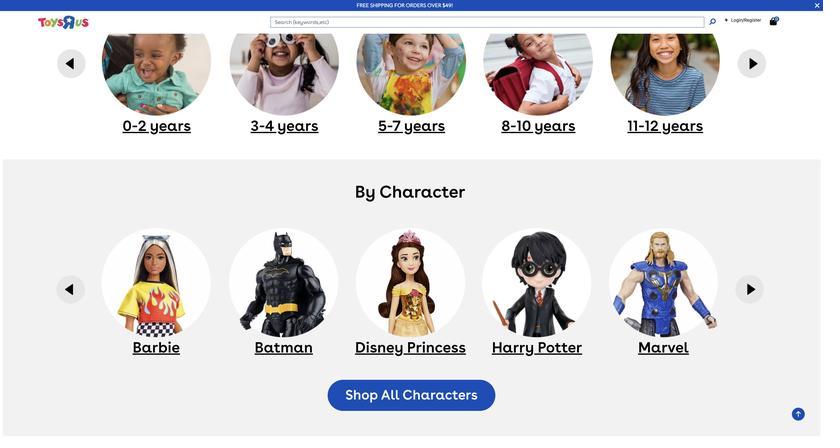 Task type: vqa. For each thing, say whether or not it's contained in the screenshot.
Toys R Us image
yes



Task type: locate. For each thing, give the bounding box(es) containing it.
shopping bag image
[[770, 18, 777, 25]]

free shipping for orders over $49! link
[[357, 2, 453, 8]]

0 link
[[770, 16, 784, 26]]

$49!
[[443, 2, 453, 8]]

None search field
[[271, 17, 716, 28]]

free shipping for orders over $49!
[[357, 2, 453, 8]]

orders
[[406, 2, 426, 8]]

Enter Keyword or Item No. search field
[[271, 17, 705, 28]]

shipping
[[370, 2, 393, 8]]



Task type: describe. For each thing, give the bounding box(es) containing it.
toys r us image
[[38, 15, 90, 30]]

login/register
[[732, 17, 762, 23]]

login/register button
[[725, 17, 762, 23]]

over
[[428, 2, 441, 8]]

free
[[357, 2, 369, 8]]

0
[[776, 16, 778, 21]]

close button image
[[816, 2, 820, 9]]

for
[[395, 2, 405, 8]]



